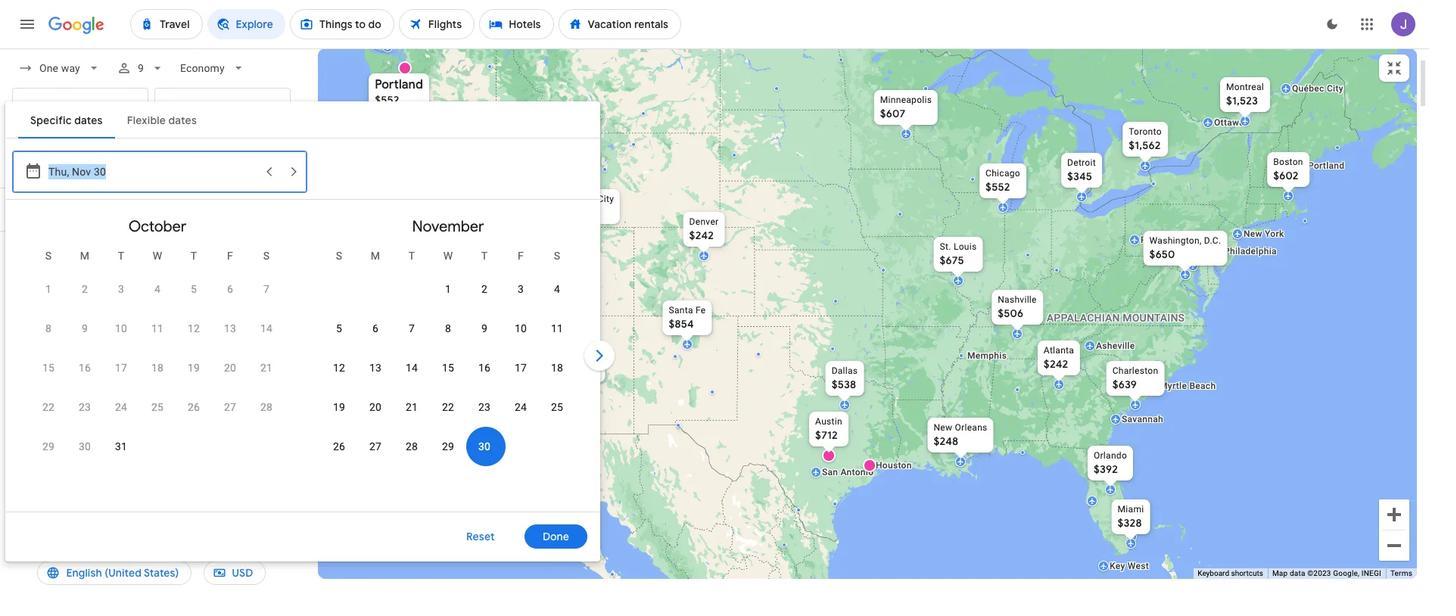 Task type: describe. For each thing, give the bounding box(es) containing it.
mon, nov 13 element
[[369, 360, 382, 375]]

austin inside filters form
[[95, 103, 125, 115]]

0 vertical spatial 20 button
[[212, 350, 248, 386]]

nonstop
[[132, 294, 174, 307]]

2 23 button from the left
[[466, 389, 503, 425]]

appalachian mountains
[[1047, 311, 1185, 324]]

1 button for october
[[30, 271, 67, 307]]

Departure text field
[[48, 140, 239, 181]]

angeles
[[464, 335, 509, 350]]

tue, oct 24 element
[[115, 400, 127, 415]]

15 for wed, nov 15 element
[[442, 362, 454, 374]]

sat, oct 21 element
[[260, 360, 273, 375]]

7 for sat, oct 7 element in the left of the page
[[263, 283, 270, 295]]

about
[[189, 245, 214, 255]]

view smaller map image
[[1385, 59, 1403, 77]]

québec
[[1292, 83, 1324, 93]]

toronto
[[1129, 126, 1162, 137]]

854 US dollars text field
[[669, 317, 694, 330]]

mountains
[[1123, 311, 1185, 324]]

thu, oct 19 element
[[188, 360, 200, 375]]

$242 for phoenix $242
[[565, 364, 590, 377]]

27 for "mon, nov 27" element
[[369, 441, 382, 453]]

row containing 8
[[30, 309, 285, 348]]

2 15 button from the left
[[430, 350, 466, 386]]

these
[[217, 245, 240, 255]]

22 for sun, oct 22 element
[[42, 401, 55, 413]]

los
[[441, 335, 461, 350]]

sun, oct 8 element
[[45, 321, 51, 336]]

next image
[[581, 338, 618, 374]]

sat, oct 28 element
[[260, 400, 273, 415]]

wed, nov 22 element
[[442, 400, 454, 415]]

pittsburgh
[[1141, 234, 1185, 245]]

19 for thu, oct 19 element on the left of page
[[188, 362, 200, 374]]

1 horizontal spatial 27 button
[[357, 428, 394, 465]]

1 9 button from the left
[[67, 310, 103, 347]]

1 8 button from the left
[[30, 310, 67, 347]]

sun, nov 19 element
[[333, 400, 345, 415]]

october
[[128, 217, 186, 236]]

3 button for october
[[103, 271, 139, 307]]

sat, nov 11 element
[[551, 321, 563, 336]]

seattle · austin · houston
[[52, 103, 175, 115]]

loading results progress bar
[[0, 48, 1429, 51]]

delta image
[[114, 294, 126, 307]]

0 horizontal spatial vegas
[[136, 564, 170, 579]]

23 for thu, nov 23 element
[[478, 401, 491, 413]]

1 vertical spatial 13 button
[[357, 350, 394, 386]]

1 horizontal spatial 20 button
[[357, 389, 394, 425]]

1 horizontal spatial 12 button
[[321, 350, 357, 386]]

québec city
[[1292, 83, 1344, 93]]

242 us dollars text field for denver $242
[[689, 228, 714, 242]]

1 for october
[[45, 283, 51, 295]]

thu, oct 12 element
[[188, 321, 200, 336]]

2 8 button from the left
[[430, 310, 466, 347]]

thu, oct 5 element
[[191, 282, 197, 297]]

0 vertical spatial city
[[1327, 83, 1344, 93]]

21 for tue, nov 21 element
[[406, 401, 418, 413]]

12 for sun, nov 12 element
[[333, 362, 345, 374]]

charleston
[[1112, 365, 1158, 376]]

sacramento
[[425, 276, 477, 287]]

nashville
[[998, 294, 1037, 305]]

0 horizontal spatial $552
[[253, 331, 278, 344]]

4 for october
[[154, 283, 161, 295]]

1 vertical spatial portland
[[1308, 160, 1345, 171]]

20 for the mon, nov 20 element
[[369, 401, 382, 413]]

phoenix $242
[[565, 352, 599, 377]]

26 for thu, oct 26 element at the left of the page
[[188, 401, 200, 413]]

2 11 button from the left
[[539, 310, 575, 347]]

francisco
[[388, 255, 443, 271]]

2 for november
[[481, 283, 488, 295]]

1 11 button from the left
[[139, 310, 176, 347]]

tue, nov 14 element
[[406, 360, 418, 375]]

mon, nov 27 element
[[369, 439, 382, 454]]

17 for fri, nov 17 element
[[515, 362, 527, 374]]

f for november
[[518, 250, 524, 262]]

sat, oct 14 element
[[260, 321, 273, 336]]

0 horizontal spatial 7 button
[[248, 271, 285, 307]]

las vegas inside map "region"
[[536, 327, 594, 341]]

map
[[1272, 569, 1288, 578]]

memphis
[[967, 350, 1007, 361]]

Departure text field
[[48, 151, 256, 192]]

$538
[[832, 377, 856, 391]]

1 s from the left
[[45, 250, 52, 262]]

minneapolis $607
[[880, 94, 932, 120]]

$242 for denver $242
[[689, 228, 714, 242]]

wed, nov 15 element
[[442, 360, 454, 375]]

fri, nov 17 element
[[515, 360, 527, 375]]

8 for sun, oct 8 element
[[45, 322, 51, 335]]

denver $242
[[689, 216, 719, 242]]

diego
[[526, 399, 558, 413]]

1 vertical spatial 5 button
[[321, 310, 357, 347]]

0 vertical spatial 27 button
[[212, 389, 248, 425]]

29 button inside october row group
[[30, 428, 67, 465]]

chicago $552
[[986, 168, 1020, 193]]

wed, oct 4 element
[[154, 282, 161, 297]]

portland $552
[[375, 77, 423, 106]]

english
[[66, 566, 102, 580]]

tue, oct 3 element
[[118, 282, 124, 297]]

4 for november
[[554, 283, 560, 295]]

2 button for october
[[67, 271, 103, 307]]

fri, oct 13 element
[[224, 321, 236, 336]]

23 for mon, oct 23 element
[[79, 401, 91, 413]]

english (united states)
[[66, 566, 179, 580]]

3 for november
[[518, 283, 524, 295]]

results
[[243, 245, 272, 255]]

row containing 29
[[30, 427, 139, 466]]

18 for wed, oct 18 element
[[151, 362, 164, 374]]

2 button for november
[[466, 271, 503, 307]]

d.c.
[[1204, 235, 1221, 246]]

552 us dollars text field for portland
[[375, 93, 399, 106]]

tue, nov 21 element
[[406, 400, 418, 415]]

2 18 button from the left
[[539, 350, 575, 386]]

montreal $1,523
[[1226, 81, 1264, 107]]

3 t from the left
[[409, 250, 415, 262]]

sat, nov 25 element
[[551, 400, 563, 415]]

orleans
[[955, 422, 988, 433]]

$607
[[880, 106, 906, 120]]

november row group
[[303, 206, 593, 506]]

wed, oct 25 element
[[151, 400, 164, 415]]

328 US dollars text field
[[1118, 516, 1142, 530]]

1 horizontal spatial 26 button
[[321, 428, 357, 465]]

keyboard
[[1198, 569, 1229, 578]]

1 30 button from the left
[[67, 428, 103, 465]]

boston $602
[[1273, 156, 1303, 182]]

nashville $506
[[998, 294, 1037, 320]]

f for october
[[227, 250, 233, 262]]

242 us dollars text field for phoenix $242
[[565, 364, 590, 377]]

2 vertical spatial portland
[[114, 278, 163, 293]]

key west
[[1110, 561, 1149, 571]]

sun, nov 26 element
[[333, 439, 345, 454]]

$328
[[1118, 516, 1142, 530]]

san diego
[[501, 399, 558, 413]]

14 button inside october row group
[[248, 310, 285, 347]]

7 for tue, nov 7 element at the left bottom of the page
[[409, 322, 415, 335]]

24 for tue, oct 24 element
[[115, 401, 127, 413]]

santa
[[669, 305, 693, 315]]

1 vertical spatial 28 button
[[394, 428, 430, 465]]

sun, nov 12 element
[[333, 360, 345, 375]]

miami
[[1118, 504, 1144, 514]]

lake
[[575, 193, 595, 204]]

row containing 22
[[30, 388, 285, 427]]

2 10 button from the left
[[503, 310, 539, 347]]

2 16 button from the left
[[466, 350, 503, 386]]

myrtle beach
[[1160, 380, 1216, 391]]

usd button
[[203, 555, 265, 591]]

states)
[[144, 566, 179, 580]]

november
[[412, 217, 484, 236]]

mon, oct 16 element
[[79, 360, 91, 375]]

wed, nov 29 element
[[442, 439, 454, 454]]

2 · from the left
[[128, 103, 131, 115]]

los angeles $360
[[441, 335, 509, 364]]

reset button
[[448, 525, 512, 549]]

11 for wed, oct 11 element
[[151, 322, 164, 335]]

atlanta
[[1044, 345, 1074, 355]]

san francisco button
[[355, 249, 452, 299]]

washington, d.c. $650
[[1150, 235, 1221, 261]]

mexico
[[726, 577, 766, 589]]

1 vertical spatial 19 button
[[321, 389, 357, 425]]

thu, nov 9 element
[[481, 321, 488, 336]]

denver
[[689, 216, 719, 227]]

terms
[[1390, 569, 1413, 578]]

2 s from the left
[[263, 250, 270, 262]]

new for new orleans $248
[[934, 422, 952, 433]]

2 for october
[[82, 283, 88, 295]]

1 · from the left
[[89, 103, 92, 115]]

thu, nov 16 element
[[478, 360, 491, 375]]

(united
[[105, 566, 142, 580]]

data
[[1290, 569, 1305, 578]]

602 US dollars text field
[[1273, 168, 1299, 182]]

san antonio
[[822, 467, 874, 477]]

thu, nov 23 element
[[478, 400, 491, 415]]

thu, nov 2 element
[[481, 282, 488, 297]]

salt
[[556, 193, 573, 204]]

0 horizontal spatial 28 button
[[248, 389, 285, 425]]

austin $712
[[815, 416, 842, 442]]

392 US dollars text field
[[1094, 462, 1118, 476]]

mon, oct 30 element
[[79, 439, 91, 454]]

mon, nov 20 element
[[369, 400, 382, 415]]

w for october
[[153, 250, 162, 262]]

tue, oct 10 element
[[115, 321, 127, 336]]

detroit
[[1067, 157, 1096, 168]]

phoenix
[[565, 352, 599, 362]]

1 horizontal spatial portland
[[375, 77, 423, 92]]

22 for wed, nov 22 element
[[442, 401, 454, 413]]

october row group
[[12, 206, 303, 506]]

salt lake city
[[556, 193, 614, 204]]

27 for fri, oct 27 element
[[224, 401, 236, 413]]

montreal
[[1226, 81, 1264, 92]]

1523 US dollars text field
[[1226, 93, 1258, 107]]

toronto $1,562
[[1129, 126, 1162, 152]]

m for november
[[371, 250, 380, 262]]

dallas $538
[[832, 365, 858, 391]]

1 18 button from the left
[[139, 350, 176, 386]]

13 for fri, oct 13 element
[[224, 322, 236, 335]]

$506
[[998, 306, 1024, 320]]

$248
[[934, 434, 959, 448]]

17 button inside the november row group
[[503, 350, 539, 386]]

1 vertical spatial las
[[114, 564, 133, 579]]

salt lake city button
[[547, 186, 623, 233]]

$360
[[441, 351, 467, 364]]

atlanta $242
[[1044, 345, 1074, 371]]

reset
[[466, 530, 494, 544]]

1 horizontal spatial 7 button
[[394, 310, 430, 347]]

fri, nov 24 element
[[515, 400, 527, 415]]

0 horizontal spatial 26 button
[[176, 389, 212, 425]]



Task type: vqa. For each thing, say whether or not it's contained in the screenshot.


Task type: locate. For each thing, give the bounding box(es) containing it.
28 for sat, oct 28 element
[[260, 401, 273, 413]]

·
[[89, 103, 92, 115], [128, 103, 131, 115]]

1 horizontal spatial 15 button
[[430, 350, 466, 386]]

1 17 from the left
[[115, 362, 127, 374]]

2 m from the left
[[371, 250, 380, 262]]

1 30 from the left
[[79, 441, 91, 453]]

7 button right mon, nov 6 "element"
[[394, 310, 430, 347]]

26 left "mon, nov 27" element
[[333, 441, 345, 453]]

thu, oct 26 element
[[188, 400, 200, 415]]

1 24 from the left
[[115, 401, 127, 413]]

26 inside the november row group
[[333, 441, 345, 453]]

28 button right "mon, nov 27" element
[[394, 428, 430, 465]]

m for october
[[80, 250, 89, 262]]

6 inside row
[[372, 322, 379, 335]]

712 US dollars text field
[[815, 428, 838, 442]]

15 inside the november row group
[[442, 362, 454, 374]]

20 inside october row group
[[224, 362, 236, 374]]

29 button inside the november row group
[[430, 428, 466, 465]]

mon, nov 6 element
[[372, 321, 379, 336]]

1 15 button from the left
[[30, 350, 67, 386]]

2 3 from the left
[[518, 283, 524, 295]]

1 left "mon, oct 2" element
[[45, 283, 51, 295]]

0 vertical spatial new
[[1244, 228, 1262, 239]]

9 inside the november row group
[[481, 322, 488, 335]]

58
[[183, 294, 195, 307]]

1
[[45, 283, 51, 295], [445, 283, 451, 295]]

fri, oct 27 element
[[224, 400, 236, 415]]

2 16 from the left
[[478, 362, 491, 374]]

11 right fri, nov 10 "element"
[[551, 322, 563, 335]]

9 for mon, oct 9 element
[[82, 322, 88, 335]]

21 button down 552 us dollars text box
[[248, 350, 285, 386]]

7 inside october row group
[[263, 283, 270, 295]]

tue, nov 28 element
[[406, 439, 418, 454]]

14 inside october row group
[[260, 322, 273, 335]]

12 for thu, oct 12 element
[[188, 322, 200, 335]]

30 for mon, oct 30 element on the left of the page
[[79, 441, 91, 453]]

w inside october row group
[[153, 250, 162, 262]]

1 w from the left
[[153, 250, 162, 262]]

1 horizontal spatial 27
[[369, 441, 382, 453]]

sun, oct 29 element
[[42, 439, 55, 454]]

2 horizontal spatial $552
[[986, 180, 1010, 193]]

inegi
[[1362, 569, 1381, 578]]

2 25 button from the left
[[539, 389, 575, 425]]

$552 for portland
[[375, 93, 399, 106]]

28 right "mon, nov 27" element
[[406, 441, 418, 453]]

23 button right wed, nov 22 element
[[466, 389, 503, 425]]

1 24 button from the left
[[103, 389, 139, 425]]

29 inside the november row group
[[442, 441, 454, 453]]

2 22 button from the left
[[430, 389, 466, 425]]

8
[[45, 322, 51, 335], [445, 322, 451, 335]]

w for november
[[443, 250, 453, 262]]

16 for mon, oct 16 element
[[79, 362, 91, 374]]

1 11 from the left
[[151, 322, 164, 335]]

4 button right fri, nov 3 element
[[539, 271, 575, 307]]

20 inside the november row group
[[369, 401, 382, 413]]

27 inside the november row group
[[369, 441, 382, 453]]

29 for wed, nov 29 "element"
[[442, 441, 454, 453]]

2 button left tue, oct 3 'element'
[[67, 271, 103, 307]]

13 inside october row group
[[224, 322, 236, 335]]

16 down angeles
[[478, 362, 491, 374]]

27 right sun, nov 26 element
[[369, 441, 382, 453]]

25 inside october row group
[[151, 401, 164, 413]]

shortcuts
[[1231, 569, 1263, 578]]

m inside october row group
[[80, 250, 89, 262]]

1 3 button from the left
[[103, 271, 139, 307]]

1 23 from the left
[[79, 401, 91, 413]]

2 button left fri, nov 3 element
[[466, 271, 503, 307]]

1 horizontal spatial 8 button
[[430, 310, 466, 347]]

0 vertical spatial 5 button
[[176, 271, 212, 307]]

23 right wed, nov 22 element
[[478, 401, 491, 413]]

1 f from the left
[[227, 250, 233, 262]]

asheville
[[1096, 340, 1135, 351]]

17 inside october row group
[[115, 362, 127, 374]]

2 horizontal spatial 9
[[481, 322, 488, 335]]

11 inside october row group
[[151, 322, 164, 335]]

18 for sat, nov 18 element
[[551, 362, 563, 374]]

map region
[[187, 34, 1429, 591]]

30 button right sun, oct 29 element
[[67, 428, 103, 465]]

25 left thu, oct 26 element at the left of the page
[[151, 401, 164, 413]]

28 inside the november row group
[[406, 441, 418, 453]]

13 button
[[212, 310, 248, 347], [357, 350, 394, 386]]

fe
[[696, 305, 706, 315]]

12 button down 58 at the left of page
[[176, 310, 212, 347]]

spirit image
[[114, 581, 126, 591]]

row containing 19
[[321, 388, 575, 427]]

san for san francisco
[[364, 255, 385, 271]]

17 inside the november row group
[[515, 362, 527, 374]]

las inside map "region"
[[536, 327, 556, 341]]

san left antonio
[[822, 467, 838, 477]]

f inside october row group
[[227, 250, 233, 262]]

fri, oct 6 element
[[227, 282, 233, 297]]

1 vertical spatial austin
[[815, 416, 842, 427]]

$639
[[1112, 377, 1137, 391]]

0 horizontal spatial 6
[[227, 283, 233, 295]]

city inside button
[[598, 193, 614, 204]]

1 horizontal spatial 13
[[369, 362, 382, 374]]

19 button
[[176, 350, 212, 386], [321, 389, 357, 425]]

1 horizontal spatial 10
[[515, 322, 527, 335]]

8 inside october row group
[[45, 322, 51, 335]]

25 for wed, oct 25 element
[[151, 401, 164, 413]]

0 horizontal spatial 6 button
[[212, 271, 248, 307]]

1 horizontal spatial f
[[518, 250, 524, 262]]

1 17 button from the left
[[103, 350, 139, 386]]

14 button right fri, oct 13 element
[[248, 310, 285, 347]]

26 left fri, oct 27 element
[[188, 401, 200, 413]]

2 22 from the left
[[442, 401, 454, 413]]

1 25 from the left
[[151, 401, 164, 413]]

26 button left fri, oct 27 element
[[176, 389, 212, 425]]

m inside row group
[[371, 250, 380, 262]]

17 button inside october row group
[[103, 350, 139, 386]]

chicago
[[986, 168, 1020, 178]]

min
[[198, 294, 216, 307]]

2 17 button from the left
[[503, 350, 539, 386]]

1 10 from the left
[[115, 322, 127, 335]]

sun, oct 1 element
[[45, 282, 51, 297]]

key
[[1110, 561, 1125, 571]]

16 left the 'tue, oct 17' element
[[79, 362, 91, 374]]

4 left 58 at the left of page
[[154, 283, 161, 295]]

22 button right tue, nov 21 element
[[430, 389, 466, 425]]

2 10 from the left
[[515, 322, 527, 335]]

1 vertical spatial new
[[934, 422, 952, 433]]

$854
[[669, 317, 694, 330]]

2 23 from the left
[[478, 401, 491, 413]]

1 29 from the left
[[42, 441, 55, 453]]

fri, nov 3 element
[[518, 282, 524, 297]]

18 left the "phoenix $242"
[[551, 362, 563, 374]]

12 inside october row group
[[188, 322, 200, 335]]

sat, nov 18 element
[[551, 360, 563, 375]]

1 m from the left
[[80, 250, 89, 262]]

3 for october
[[118, 283, 124, 295]]

31
[[115, 441, 127, 453]]

2 1 button from the left
[[430, 271, 466, 307]]

5 inside october row group
[[191, 283, 197, 295]]

$242
[[689, 228, 714, 242], [1044, 357, 1068, 371], [565, 364, 590, 377]]

6 button inside the november row group
[[357, 310, 394, 347]]

345 US dollars text field
[[1067, 169, 1092, 183]]

1 horizontal spatial 14
[[406, 362, 418, 374]]

3
[[118, 283, 124, 295], [518, 283, 524, 295]]

2 17 from the left
[[515, 362, 527, 374]]

2 left tue, oct 3 'element'
[[82, 283, 88, 295]]

las right fri, nov 10 "element"
[[536, 327, 556, 341]]

1 22 button from the left
[[30, 389, 67, 425]]

2 4 from the left
[[554, 283, 560, 295]]

1 horizontal spatial 20
[[369, 401, 382, 413]]

18 right the 'tue, oct 17' element
[[151, 362, 164, 374]]

0 vertical spatial 12
[[188, 322, 200, 335]]

27 button right sun, nov 26 element
[[357, 428, 394, 465]]

5 button left the fri, oct 6 element
[[176, 271, 212, 307]]

10 for fri, nov 10 "element"
[[515, 322, 527, 335]]

1 t from the left
[[118, 250, 124, 262]]

terms link
[[1390, 569, 1413, 578]]

2 15 from the left
[[442, 362, 454, 374]]

8 button
[[30, 310, 67, 347], [430, 310, 466, 347]]

1 inside the november row group
[[445, 283, 451, 295]]

28 button
[[248, 389, 285, 425], [394, 428, 430, 465]]

1 horizontal spatial 12
[[333, 362, 345, 374]]

0 vertical spatial 19 button
[[176, 350, 212, 386]]

5 inside the november row group
[[336, 322, 342, 335]]

1 horizontal spatial 18
[[551, 362, 563, 374]]

1 2 from the left
[[82, 283, 88, 295]]

0 vertical spatial las vegas
[[536, 327, 594, 341]]

552 US dollars text field
[[253, 331, 278, 344]]

0 horizontal spatial 29 button
[[30, 428, 67, 465]]

city right lake
[[598, 193, 614, 204]]

15
[[42, 362, 55, 374], [442, 362, 454, 374]]

0 horizontal spatial las vegas
[[114, 564, 170, 579]]

17 for the 'tue, oct 17' element
[[115, 362, 127, 374]]

30 for the thu, nov 30, departure date. element
[[478, 441, 491, 453]]

1 vertical spatial 7
[[409, 322, 415, 335]]

8 inside the november row group
[[445, 322, 451, 335]]

12
[[188, 322, 200, 335], [333, 362, 345, 374]]

grid inside filters form
[[12, 206, 593, 521]]

12 button left mon, nov 13 element
[[321, 350, 357, 386]]

w up sacramento
[[443, 250, 453, 262]]

1 horizontal spatial 3
[[518, 283, 524, 295]]

1 1 button from the left
[[30, 271, 67, 307]]

tue, oct 17 element
[[115, 360, 127, 375]]

1 horizontal spatial 24
[[515, 401, 527, 413]]

sun, oct 22 element
[[42, 400, 55, 415]]

2 inside the november row group
[[481, 283, 488, 295]]

1 for november
[[445, 283, 451, 295]]

2 24 button from the left
[[503, 389, 539, 425]]

1 vertical spatial 27
[[369, 441, 382, 453]]

sat, oct 7 element
[[263, 282, 270, 297]]

$242 down phoenix on the left of page
[[565, 364, 590, 377]]

22 button
[[30, 389, 67, 425], [430, 389, 466, 425]]

1 vertical spatial san
[[501, 399, 522, 413]]

6 inside october row group
[[227, 283, 233, 295]]

1 vertical spatial $552
[[986, 180, 1010, 193]]

about these results
[[189, 245, 272, 255]]

san inside san francisco button
[[364, 255, 385, 271]]

6
[[227, 283, 233, 295], [372, 322, 379, 335]]

9 right sun, oct 8 element
[[82, 322, 88, 335]]

0 vertical spatial 14 button
[[248, 310, 285, 347]]

1 vertical spatial houston
[[876, 460, 912, 470]]

1 horizontal spatial 16
[[478, 362, 491, 374]]

2 inside october row group
[[82, 283, 88, 295]]

23 inside october row group
[[79, 401, 91, 413]]

1 horizontal spatial 23 button
[[466, 389, 503, 425]]

23 button right sun, oct 22 element
[[67, 389, 103, 425]]

6 for the fri, oct 6 element
[[227, 283, 233, 295]]

1 16 from the left
[[79, 362, 91, 374]]

13 button right thu, oct 12 element
[[212, 310, 248, 347]]

1 8 from the left
[[45, 322, 51, 335]]

2 29 button from the left
[[430, 428, 466, 465]]

14 for tue, nov 14 element
[[406, 362, 418, 374]]

f
[[227, 250, 233, 262], [518, 250, 524, 262]]

1 horizontal spatial 25 button
[[539, 389, 575, 425]]

5 button left mon, nov 6 "element"
[[321, 310, 357, 347]]

$345
[[1067, 169, 1092, 183]]

1 button left thu, nov 2 element
[[430, 271, 466, 307]]

sun, nov 5 element
[[336, 321, 342, 336]]

0 horizontal spatial new
[[934, 422, 952, 433]]

sat, nov 4 element
[[554, 282, 560, 297]]

7 button right the fri, oct 6 element
[[248, 271, 285, 307]]

23
[[79, 401, 91, 413], [478, 401, 491, 413]]

28 inside october row group
[[260, 401, 273, 413]]

30 inside the november row group
[[478, 441, 491, 453]]

1 4 from the left
[[154, 283, 161, 295]]

19 inside the november row group
[[333, 401, 345, 413]]

26 button left "mon, nov 27" element
[[321, 428, 357, 465]]

0 horizontal spatial las
[[114, 564, 133, 579]]

17 button
[[103, 350, 139, 386], [503, 350, 539, 386]]

0 vertical spatial 21 button
[[248, 350, 285, 386]]

1 22 from the left
[[42, 401, 55, 413]]

7
[[263, 283, 270, 295], [409, 322, 415, 335]]

27 left sat, oct 28 element
[[224, 401, 236, 413]]

charleston $639
[[1112, 365, 1158, 391]]

1 vertical spatial 26
[[333, 441, 345, 453]]

29 right tue, nov 28 element
[[442, 441, 454, 453]]

0 vertical spatial 7 button
[[248, 271, 285, 307]]

0 horizontal spatial 23 button
[[67, 389, 103, 425]]

0 vertical spatial 20
[[224, 362, 236, 374]]

city right the québec
[[1327, 83, 1344, 93]]

19 left fri, oct 20 element
[[188, 362, 200, 374]]

grid containing october
[[12, 206, 593, 521]]

savannah
[[1122, 414, 1163, 424]]

boston
[[1273, 156, 1303, 167]]

0 horizontal spatial 1
[[45, 283, 51, 295]]

mon, oct 23 element
[[79, 400, 91, 415]]

1 horizontal spatial 21 button
[[394, 389, 430, 425]]

 image
[[177, 579, 180, 591]]

16 inside the november row group
[[478, 362, 491, 374]]

0 horizontal spatial 4
[[154, 283, 161, 295]]

675 US dollars text field
[[940, 253, 964, 267]]

1562 US dollars text field
[[1129, 138, 1161, 152]]

· right seattle at the top
[[89, 103, 92, 115]]

7 inside the november row group
[[409, 322, 415, 335]]

19 for sun, nov 19 'element'
[[333, 401, 345, 413]]

17 left wed, oct 18 element
[[115, 362, 127, 374]]

1 2 button from the left
[[67, 271, 103, 307]]

houston inside map "region"
[[876, 460, 912, 470]]

1 vertical spatial 12
[[333, 362, 345, 374]]

row containing 5
[[321, 309, 575, 348]]

22 inside the november row group
[[442, 401, 454, 413]]

13 right thu, oct 12 element
[[224, 322, 236, 335]]

new york
[[1244, 228, 1284, 239]]

1 horizontal spatial 26
[[333, 441, 345, 453]]

8 button left mon, oct 9 element
[[30, 310, 67, 347]]

antonio
[[841, 467, 874, 477]]

$552 inside the portland $552
[[375, 93, 399, 106]]

tue, oct 31 element
[[115, 439, 127, 454]]

2 vertical spatial san
[[822, 467, 838, 477]]

10 inside the november row group
[[515, 322, 527, 335]]

1 18 from the left
[[151, 362, 164, 374]]

11 down nonstop
[[151, 322, 164, 335]]

t down november
[[409, 250, 415, 262]]

3 button right thu, nov 2 element
[[503, 271, 539, 307]]

24 inside october row group
[[115, 401, 127, 413]]

248 US dollars text field
[[934, 434, 959, 448]]

24 inside the november row group
[[515, 401, 527, 413]]

city
[[1327, 83, 1344, 93], [598, 193, 614, 204]]

9 inside october row group
[[82, 322, 88, 335]]

18 inside october row group
[[151, 362, 164, 374]]

26 for sun, nov 26 element
[[333, 441, 345, 453]]

1 vertical spatial 7 button
[[394, 310, 430, 347]]

2 f from the left
[[518, 250, 524, 262]]

1 vertical spatial 5
[[336, 322, 342, 335]]

10 inside october row group
[[115, 322, 127, 335]]

2 2 from the left
[[481, 283, 488, 295]]

new inside new orleans $248
[[934, 422, 952, 433]]

4 inside the november row group
[[554, 283, 560, 295]]

1 16 button from the left
[[67, 350, 103, 386]]

3 s from the left
[[336, 250, 342, 262]]

13 inside the november row group
[[369, 362, 382, 374]]

1 4 button from the left
[[139, 271, 176, 307]]

16 for thu, nov 16 element
[[478, 362, 491, 374]]

1 23 button from the left
[[67, 389, 103, 425]]

st. louis $675
[[940, 241, 977, 267]]

2
[[82, 283, 88, 295], [481, 283, 488, 295]]

20 button left the sat, oct 21 element
[[212, 350, 248, 386]]

552 US dollars text field
[[375, 93, 399, 106], [986, 180, 1010, 193]]

22 right tue, nov 21 element
[[442, 401, 454, 413]]

houston inside filters form
[[134, 103, 175, 115]]

14 inside the november row group
[[406, 362, 418, 374]]

650 US dollars text field
[[1150, 247, 1175, 261]]

1 3 from the left
[[118, 283, 124, 295]]

1 horizontal spatial 16 button
[[466, 350, 503, 386]]

18 button right fri, nov 17 element
[[539, 350, 575, 386]]

$712
[[815, 428, 838, 442]]

2 29 from the left
[[442, 441, 454, 453]]

1 horizontal spatial 6
[[372, 322, 379, 335]]

0 horizontal spatial 17 button
[[103, 350, 139, 386]]

28 right fri, oct 27 element
[[260, 401, 273, 413]]

0 horizontal spatial 8
[[45, 322, 51, 335]]

thu, nov 30, departure date. element
[[478, 439, 491, 454]]

10 for tue, oct 10 "element"
[[115, 322, 127, 335]]

w
[[153, 250, 162, 262], [443, 250, 453, 262]]

15 for sun, oct 15 element
[[42, 362, 55, 374]]

8 button up 360 us dollars text field
[[430, 310, 466, 347]]

vegas inside map "region"
[[559, 327, 594, 341]]

f up fri, nov 3 element
[[518, 250, 524, 262]]

new up $248
[[934, 422, 952, 433]]

9 button right los
[[466, 310, 503, 347]]

2 11 from the left
[[551, 322, 563, 335]]

25 button
[[139, 389, 176, 425], [539, 389, 575, 425]]

0 horizontal spatial 13
[[224, 322, 236, 335]]

26
[[188, 401, 200, 413], [333, 441, 345, 453]]

5 for thu, oct 5 element on the left of the page
[[191, 283, 197, 295]]

0 horizontal spatial 21 button
[[248, 350, 285, 386]]

11
[[151, 322, 164, 335], [551, 322, 563, 335]]

1 button for november
[[430, 271, 466, 307]]

vegas
[[559, 327, 594, 341], [136, 564, 170, 579]]

19 button left the mon, nov 20 element
[[321, 389, 357, 425]]

t
[[118, 250, 124, 262], [191, 250, 197, 262], [409, 250, 415, 262], [481, 250, 488, 262]]

row containing 15
[[30, 348, 285, 388]]

0 horizontal spatial 14 button
[[248, 310, 285, 347]]

s up sun, oct 1 element
[[45, 250, 52, 262]]

grid
[[12, 206, 593, 521]]

las up spirit icon
[[114, 564, 133, 579]]

14 for sat, oct 14 element
[[260, 322, 273, 335]]

1 button
[[30, 271, 67, 307], [430, 271, 466, 307]]

18 inside the november row group
[[551, 362, 563, 374]]

appalachian
[[1047, 311, 1120, 324]]

11 for the sat, nov 11 element at the left of page
[[551, 322, 563, 335]]

6 for mon, nov 6 "element"
[[372, 322, 379, 335]]

15 inside october row group
[[42, 362, 55, 374]]

sun, oct 15 element
[[42, 360, 55, 375]]

las vegas button
[[12, 551, 291, 591], [12, 551, 291, 591]]

new up 'philadelphia'
[[1244, 228, 1262, 239]]

28 button right fri, oct 27 element
[[248, 389, 285, 425]]

538 US dollars text field
[[832, 377, 856, 391]]

5 for sun, nov 5 element
[[336, 322, 342, 335]]

23 right sun, oct 22 element
[[79, 401, 91, 413]]

0 horizontal spatial 552 us dollars text field
[[375, 93, 399, 106]]

23 button
[[67, 389, 103, 425], [466, 389, 503, 425]]

24 for fri, nov 24 element
[[515, 401, 527, 413]]

4 inside october row group
[[154, 283, 161, 295]]

0 horizontal spatial w
[[153, 250, 162, 262]]

$602
[[1273, 168, 1299, 182]]

9 button right sun, oct 8 element
[[67, 310, 103, 347]]

0 vertical spatial 552 us dollars text field
[[375, 93, 399, 106]]

10 button right thu, nov 9 element on the left of page
[[503, 310, 539, 347]]

1 horizontal spatial 17
[[515, 362, 527, 374]]

25 for the sat, nov 25 element
[[551, 401, 563, 413]]

1 horizontal spatial las vegas
[[536, 327, 594, 341]]

tue, nov 7 element
[[409, 321, 415, 336]]

20 left the sat, oct 21 element
[[224, 362, 236, 374]]

0 vertical spatial 12 button
[[176, 310, 212, 347]]

0 horizontal spatial 14
[[260, 322, 273, 335]]

25 button right fri, nov 24 element
[[539, 389, 575, 425]]

1 horizontal spatial 22 button
[[430, 389, 466, 425]]

552 us dollars text field for chicago
[[986, 180, 1010, 193]]

1 horizontal spatial 11
[[551, 322, 563, 335]]

austin inside map "region"
[[815, 416, 842, 427]]

0 vertical spatial 13 button
[[212, 310, 248, 347]]

4 button for october
[[139, 271, 176, 307]]

0 horizontal spatial 19
[[188, 362, 200, 374]]

1 horizontal spatial 13 button
[[357, 350, 394, 386]]

13
[[224, 322, 236, 335], [369, 362, 382, 374]]

0 vertical spatial $552
[[375, 93, 399, 106]]

1 vertical spatial 6
[[372, 322, 379, 335]]

21 inside october row group
[[260, 362, 273, 374]]

5
[[191, 283, 197, 295], [336, 322, 342, 335]]

2 t from the left
[[191, 250, 197, 262]]

m
[[80, 250, 89, 262], [371, 250, 380, 262]]

0 horizontal spatial san
[[364, 255, 385, 271]]

23 inside the november row group
[[478, 401, 491, 413]]

1 15 from the left
[[42, 362, 55, 374]]

2 2 button from the left
[[466, 271, 503, 307]]

16 button
[[67, 350, 103, 386], [466, 350, 503, 386]]

$242 inside denver $242
[[689, 228, 714, 242]]

san
[[364, 255, 385, 271], [501, 399, 522, 413], [822, 467, 838, 477]]

clear travel mode image
[[181, 192, 217, 228]]

1 horizontal spatial 11 button
[[539, 310, 575, 347]]

11 button right fri, nov 10 "element"
[[539, 310, 575, 347]]

1 horizontal spatial 2 button
[[466, 271, 503, 307]]

new for new york
[[1244, 228, 1262, 239]]

0 horizontal spatial 25 button
[[139, 389, 176, 425]]

mon, oct 2 element
[[82, 282, 88, 297]]

3 inside october row group
[[118, 283, 124, 295]]

29 left mon, oct 30 element on the left of the page
[[42, 441, 55, 453]]

keyboard shortcuts
[[1198, 569, 1263, 578]]

9 button
[[110, 50, 171, 86]]

17 right thu, nov 16 element
[[515, 362, 527, 374]]

0 horizontal spatial 12
[[188, 322, 200, 335]]

30 inside october row group
[[79, 441, 91, 453]]

2 9 button from the left
[[466, 310, 503, 347]]

st.
[[940, 241, 951, 252]]

1 horizontal spatial 25
[[551, 401, 563, 413]]

f inside the november row group
[[518, 250, 524, 262]]

4 button for november
[[539, 271, 575, 307]]

15 button
[[30, 350, 67, 386], [430, 350, 466, 386]]

27 inside october row group
[[224, 401, 236, 413]]

9 up 'seattle · austin · houston'
[[138, 62, 144, 74]]

242 us dollars text field for atlanta $242
[[1044, 357, 1068, 371]]

2 18 from the left
[[551, 362, 563, 374]]

$242 for atlanta $242
[[1044, 357, 1068, 371]]

2 8 from the left
[[445, 322, 451, 335]]

25 right fri, nov 24 element
[[551, 401, 563, 413]]

orlando $392
[[1094, 450, 1127, 476]]

22 inside october row group
[[42, 401, 55, 413]]

$675
[[940, 253, 964, 267]]

wed, oct 18 element
[[151, 360, 164, 375]]

0 horizontal spatial 13 button
[[212, 310, 248, 347]]

506 US dollars text field
[[998, 306, 1024, 320]]

1 29 button from the left
[[30, 428, 67, 465]]

2 30 from the left
[[478, 441, 491, 453]]

1 inside october row group
[[45, 283, 51, 295]]

2 24 from the left
[[515, 401, 527, 413]]

30
[[79, 441, 91, 453], [478, 441, 491, 453]]

row
[[30, 263, 285, 309], [430, 263, 575, 309], [30, 309, 285, 348], [321, 309, 575, 348], [30, 348, 285, 388], [321, 348, 575, 388], [30, 388, 285, 427], [321, 388, 575, 427], [30, 427, 139, 466], [321, 427, 503, 466]]

fri, nov 10 element
[[515, 321, 527, 336]]

austin up $712
[[815, 416, 842, 427]]

philadelphia
[[1224, 246, 1277, 256]]

1 vertical spatial city
[[598, 193, 614, 204]]

1 vertical spatial 20
[[369, 401, 382, 413]]

1 vertical spatial 552 us dollars text field
[[986, 180, 1010, 193]]

29 inside october row group
[[42, 441, 55, 453]]

english (united states) button
[[37, 555, 191, 591]]

1 horizontal spatial m
[[371, 250, 380, 262]]

san for san antonio
[[822, 467, 838, 477]]

25
[[151, 401, 164, 413], [551, 401, 563, 413]]

10 right thu, nov 9 element on the left of page
[[515, 322, 527, 335]]

17 button left wed, oct 18 element
[[103, 350, 139, 386]]

6 right min
[[227, 283, 233, 295]]

20 for fri, oct 20 element
[[224, 362, 236, 374]]

11 button down nonstop
[[139, 310, 176, 347]]

mon, oct 9 element
[[82, 321, 88, 336]]

1 horizontal spatial 8
[[445, 322, 451, 335]]

1 vertical spatial vegas
[[136, 564, 170, 579]]

16 inside october row group
[[79, 362, 91, 374]]

0 horizontal spatial 30 button
[[67, 428, 103, 465]]

24 left the sat, nov 25 element
[[515, 401, 527, 413]]

360 US dollars text field
[[441, 351, 467, 364]]

639 US dollars text field
[[1112, 377, 1137, 391]]

1 left thu, nov 2 element
[[445, 283, 451, 295]]

242 US dollars text field
[[689, 228, 714, 242], [1044, 357, 1068, 371], [565, 364, 590, 377]]

2 3 button from the left
[[503, 271, 539, 307]]

None field
[[12, 55, 107, 82], [174, 55, 252, 82], [12, 55, 107, 82], [174, 55, 252, 82]]

0 horizontal spatial 12 button
[[176, 310, 212, 347]]

9 inside 9 popup button
[[138, 62, 144, 74]]

4 s from the left
[[554, 250, 560, 262]]

2 25 from the left
[[551, 401, 563, 413]]

1 1 from the left
[[45, 283, 51, 295]]

$552 for chicago
[[986, 180, 1010, 193]]

1 horizontal spatial 5
[[336, 322, 342, 335]]

4 t from the left
[[481, 250, 488, 262]]

washington,
[[1150, 235, 1202, 246]]

3 button left wed, oct 4 element
[[103, 271, 139, 307]]

11 inside the november row group
[[551, 322, 563, 335]]

1 horizontal spatial 4
[[554, 283, 560, 295]]

0 horizontal spatial 15
[[42, 362, 55, 374]]

main menu image
[[18, 15, 36, 33]]

seattle
[[52, 103, 86, 115]]

wed, nov 1 element
[[445, 282, 451, 297]]

filters form
[[0, 48, 618, 562]]

20 left tue, nov 21 element
[[369, 401, 382, 413]]

san for san diego
[[501, 399, 522, 413]]

row containing 26
[[321, 427, 503, 466]]

1 horizontal spatial houston
[[876, 460, 912, 470]]

0 vertical spatial 26 button
[[176, 389, 212, 425]]

2 w from the left
[[443, 250, 453, 262]]

louis
[[954, 241, 977, 252]]

26 inside october row group
[[188, 401, 200, 413]]

3 inside the november row group
[[518, 283, 524, 295]]

13 right sun, nov 12 element
[[369, 362, 382, 374]]

8 left mon, oct 9 element
[[45, 322, 51, 335]]

w inside the november row group
[[443, 250, 453, 262]]

m left the "francisco"
[[371, 250, 380, 262]]

t up tue, oct 3 'element'
[[118, 250, 124, 262]]

change appearance image
[[1314, 6, 1350, 42]]

1 horizontal spatial 10 button
[[503, 310, 539, 347]]

beach
[[1190, 380, 1216, 391]]

wed, oct 11 element
[[151, 321, 164, 336]]

1 10 button from the left
[[103, 310, 139, 347]]

14 button inside the november row group
[[394, 350, 430, 386]]

1 horizontal spatial 19 button
[[321, 389, 357, 425]]

30 right wed, nov 29 "element"
[[478, 441, 491, 453]]

4 right fri, nov 3 element
[[554, 283, 560, 295]]

0 horizontal spatial 19 button
[[176, 350, 212, 386]]

21 right the mon, nov 20 element
[[406, 401, 418, 413]]

fri, oct 20 element
[[224, 360, 236, 375]]

$552 inside chicago $552
[[986, 180, 1010, 193]]

21 for the sat, oct 21 element
[[260, 362, 273, 374]]

$1,562
[[1129, 138, 1161, 152]]

austin
[[95, 103, 125, 115], [815, 416, 842, 427]]

map data ©2023 google, inegi
[[1272, 569, 1381, 578]]

3 button for november
[[503, 271, 539, 307]]

0 horizontal spatial 15 button
[[30, 350, 67, 386]]

wed, nov 8 element
[[445, 321, 451, 336]]

25 inside the november row group
[[551, 401, 563, 413]]

7 right the fri, oct 6 element
[[263, 283, 270, 295]]

row containing 12
[[321, 348, 575, 388]]

2 30 button from the left
[[466, 428, 503, 465]]

8 for wed, nov 8 element
[[445, 322, 451, 335]]

607 US dollars text field
[[880, 106, 906, 120]]

19 inside october row group
[[188, 362, 200, 374]]

$242 inside atlanta $242
[[1044, 357, 1068, 371]]

san right thu, nov 23 element
[[501, 399, 522, 413]]

12 inside the november row group
[[333, 362, 345, 374]]

14 button left wed, nov 15 element
[[394, 350, 430, 386]]

29 for sun, oct 29 element
[[42, 441, 55, 453]]

21 button
[[248, 350, 285, 386], [394, 389, 430, 425]]

$242 inside the "phoenix $242"
[[565, 364, 590, 377]]

9 for thu, nov 9 element on the left of page
[[481, 322, 488, 335]]

8 up los
[[445, 322, 451, 335]]

242 us dollars text field down "atlanta"
[[1044, 357, 1068, 371]]

t up thu, oct 5 element on the left of the page
[[191, 250, 197, 262]]

2 button
[[67, 271, 103, 307], [466, 271, 503, 307]]

2 4 button from the left
[[539, 271, 575, 307]]

houston right antonio
[[876, 460, 912, 470]]

1 25 button from the left
[[139, 389, 176, 425]]

24 button left the sat, nov 25 element
[[503, 389, 539, 425]]

1 vertical spatial 6 button
[[357, 310, 394, 347]]

2 1 from the left
[[445, 283, 451, 295]]

myrtle
[[1160, 380, 1187, 391]]

usd
[[232, 566, 253, 580]]

minneapolis
[[880, 94, 932, 105]]

san left the "francisco"
[[364, 255, 385, 271]]

21 inside the november row group
[[406, 401, 418, 413]]

28 for tue, nov 28 element
[[406, 441, 418, 453]]

13 for mon, nov 13 element
[[369, 362, 382, 374]]



